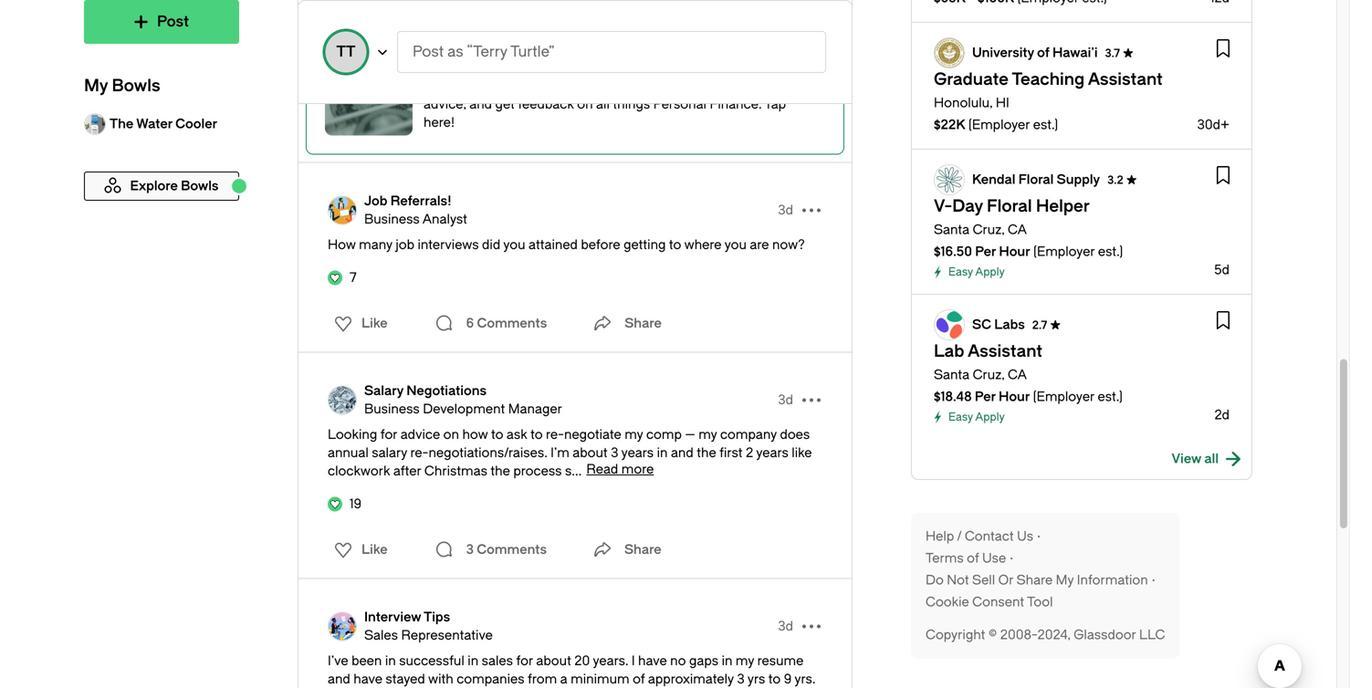 Task type: describe. For each thing, give the bounding box(es) containing it.
more
[[622, 462, 654, 477]]

where inside check out this bowl where you can ask questions, offer advice, and get feedback on all things personal finance. tap here!
[[547, 79, 584, 94]]

cooler
[[176, 116, 217, 132]]

read
[[587, 462, 619, 477]]

before
[[581, 237, 621, 253]]

help / contact us link
[[926, 528, 1045, 546]]

★ inside sc labs 2.7 ★
[[1050, 319, 1062, 332]]

of inside the help / contact us terms of use do not sell or share my information cookie consent tool
[[967, 551, 980, 566]]

hi
[[996, 95, 1010, 111]]

hour inside lab assistant santa cruz, ca $18.48 per hour (employer est.)
[[999, 390, 1031, 405]]

santa inside lab assistant santa cruz, ca $18.48 per hour (employer est.)
[[934, 368, 970, 383]]

in right ""terry"
[[509, 49, 524, 68]]

share for 6 comments
[[625, 316, 662, 331]]

1 horizontal spatial all
[[1205, 452, 1219, 467]]

salary
[[372, 446, 407, 461]]

business analyst button
[[364, 211, 468, 229]]

salary
[[364, 384, 404, 399]]

approximately
[[648, 672, 734, 687]]

ca inside lab assistant santa cruz, ca $18.48 per hour (employer est.)
[[1008, 368, 1027, 383]]

of inside i've been in successful in sales for about 20 years. i have no gaps in my resume and have stayed with companies from a minimum of approximately 3 yrs to 9 yrs
[[633, 672, 645, 687]]

interested in personal finance? image
[[325, 48, 413, 136]]

in up stayed
[[385, 654, 396, 669]]

cookie
[[926, 595, 970, 610]]

how
[[328, 237, 356, 253]]

share button
[[588, 532, 662, 569]]

teaching
[[1012, 70, 1085, 89]]

kendal
[[973, 172, 1016, 187]]

negotiate
[[564, 427, 622, 443]]

getting
[[624, 237, 666, 253]]

cruz, inside v-day floral helper santa cruz, ca $16.50 per hour (employer est.)
[[973, 222, 1005, 237]]

stayed
[[386, 672, 425, 687]]

3 comments button
[[430, 532, 552, 569]]

2 t from the left
[[346, 43, 356, 60]]

looking
[[328, 427, 377, 443]]

i've
[[328, 654, 349, 669]]

ca inside v-day floral helper santa cruz, ca $16.50 per hour (employer est.)
[[1008, 222, 1027, 237]]

years.
[[593, 654, 629, 669]]

here!
[[424, 115, 455, 130]]

the
[[110, 116, 134, 132]]

v-day floral helper link
[[934, 197, 1090, 216]]

i've been in successful in sales for about 20 years. i have no gaps in my resume and have stayed with companies from a minimum of approximately 3 yrs to 9 yrs
[[328, 654, 816, 689]]

referrals!
[[391, 194, 452, 209]]

looking for advice on how to ask to re-negotiate my comp — my company does annual salary re-negotiations/raises. i'm about 3 years in and the first 2 years like clockwork after christmas the process s
[[328, 427, 812, 479]]

apply for santa
[[976, 411, 1005, 424]]

comments for 3 comments
[[477, 543, 547, 558]]

llc
[[1140, 628, 1166, 643]]

1 horizontal spatial where
[[685, 237, 722, 253]]

do
[[926, 573, 944, 588]]

interested in personal finance?
[[424, 49, 674, 68]]

like
[[792, 446, 812, 461]]

easy for floral
[[949, 266, 973, 279]]

floral inside v-day floral helper santa cruz, ca $16.50 per hour (employer est.)
[[987, 197, 1033, 216]]

3.2
[[1108, 174, 1124, 187]]

of inside jobs list element
[[1038, 45, 1050, 60]]

and inside looking for advice on how to ask to re-negotiate my comp — my company does annual salary re-negotiations/raises. i'm about 3 years in and the first 2 years like clockwork after christmas the process s
[[671, 446, 694, 461]]

the water cooler
[[110, 116, 217, 132]]

like for 7
[[362, 316, 388, 331]]

for inside looking for advice on how to ask to re-negotiate my comp — my company does annual salary re-negotiations/raises. i'm about 3 years in and the first 2 years like clockwork after christmas the process s
[[381, 427, 398, 443]]

sales
[[482, 654, 513, 669]]

can
[[612, 79, 635, 94]]

in inside looking for advice on how to ask to re-negotiate my comp — my company does annual salary re-negotiations/raises. i'm about 3 years in and the first 2 years like clockwork after christmas the process s
[[657, 446, 668, 461]]

university
[[973, 45, 1035, 60]]

per inside v-day floral helper santa cruz, ca $16.50 per hour (employer est.)
[[976, 244, 997, 259]]

est.) inside "graduate teaching assistant honolulu, hi $22k (employer est.)"
[[1034, 117, 1059, 132]]

how
[[463, 427, 488, 443]]

i
[[632, 654, 635, 669]]

and inside i've been in successful in sales for about 20 years. i have no gaps in my resume and have stayed with companies from a minimum of approximately 3 yrs to 9 yrs
[[328, 672, 351, 687]]

5d
[[1215, 263, 1230, 278]]

day
[[953, 197, 983, 216]]

for inside i've been in successful in sales for about 20 years. i have no gaps in my resume and have stayed with companies from a minimum of approximately 3 yrs to 9 yrs
[[516, 654, 533, 669]]

supply
[[1057, 172, 1101, 187]]

on inside looking for advice on how to ask to re-negotiate my comp — my company does annual salary re-negotiations/raises. i'm about 3 years in and the first 2 years like clockwork after christmas the process s
[[444, 427, 459, 443]]

3 inside i've been in successful in sales for about 20 years. i have no gaps in my resume and have stayed with companies from a minimum of approximately 3 yrs to 9 yrs
[[737, 672, 745, 687]]

helper
[[1037, 197, 1090, 216]]

interviews
[[418, 237, 479, 253]]

2.7
[[1033, 319, 1048, 332]]

1 t from the left
[[337, 43, 346, 60]]

view
[[1172, 452, 1202, 467]]

water
[[136, 116, 173, 132]]

personal inside check out this bowl where you can ask questions, offer advice, and get feedback on all things personal finance. tap here!
[[654, 97, 707, 112]]

comp
[[647, 427, 682, 443]]

development
[[423, 402, 505, 417]]

like for 19
[[362, 543, 388, 558]]

sales representative button
[[364, 627, 493, 645]]

bowls
[[112, 76, 160, 95]]

salary negotiations business development manager
[[364, 384, 562, 417]]

you for did
[[504, 237, 526, 253]]

0 horizontal spatial my
[[84, 76, 108, 95]]

things
[[613, 97, 650, 112]]

job referrals! business analyst
[[364, 194, 468, 227]]

easy apply for floral
[[949, 266, 1005, 279]]

★ for graduate teaching assistant
[[1123, 47, 1134, 60]]

—
[[685, 427, 696, 443]]

been
[[352, 654, 382, 669]]

all inside check out this bowl where you can ask questions, offer advice, and get feedback on all things personal finance. tap here!
[[596, 97, 610, 112]]

first
[[720, 446, 743, 461]]

read more
[[587, 462, 654, 477]]

sell
[[973, 573, 996, 588]]

us
[[1018, 529, 1034, 544]]

ask inside check out this bowl where you can ask questions, offer advice, and get feedback on all things personal finance. tap here!
[[638, 79, 658, 94]]

"terry
[[467, 43, 508, 60]]

tool
[[1028, 595, 1054, 610]]

lab assistant santa cruz, ca $18.48 per hour (employer est.)
[[934, 342, 1123, 405]]

many
[[359, 237, 393, 253]]

hawai'i
[[1053, 45, 1098, 60]]

to down manager
[[531, 427, 543, 443]]

20
[[575, 654, 590, 669]]

representative
[[401, 628, 493, 643]]

sc labs 2.7 ★
[[973, 317, 1062, 332]]

does
[[780, 427, 810, 443]]

2 3d link from the top
[[778, 391, 794, 410]]

this
[[490, 79, 512, 94]]

sales
[[364, 628, 398, 643]]

0 vertical spatial floral
[[1019, 172, 1054, 187]]

1 horizontal spatial my
[[699, 427, 717, 443]]

est.) inside v-day floral helper santa cruz, ca $16.50 per hour (employer est.)
[[1099, 244, 1124, 259]]

my inside the help / contact us terms of use do not sell or share my information cookie consent tool
[[1056, 573, 1074, 588]]

3 inside "button"
[[466, 543, 474, 558]]

business development manager button
[[364, 400, 562, 419]]

terms of use link
[[926, 550, 1018, 568]]

clockwork
[[328, 464, 390, 479]]

and inside check out this bowl where you can ask questions, offer advice, and get feedback on all things personal finance. tap here!
[[470, 97, 492, 112]]

rections list menu for 19
[[323, 536, 393, 565]]



Task type: vqa. For each thing, say whether or not it's contained in the screenshot.
Salaries
no



Task type: locate. For each thing, give the bounding box(es) containing it.
personal down questions,
[[654, 97, 707, 112]]

1 vertical spatial share
[[625, 543, 662, 558]]

1 horizontal spatial on
[[577, 97, 593, 112]]

all right view
[[1205, 452, 1219, 467]]

0 horizontal spatial have
[[354, 672, 383, 687]]

(employer inside "graduate teaching assistant honolulu, hi $22k (employer est.)"
[[969, 117, 1030, 132]]

3d for i've been in successful in sales for about 20 years. i have no gaps in my resume and have stayed with companies from a minimum of approximately 3 yrs to 9 yrs
[[778, 619, 794, 634]]

0 vertical spatial all
[[596, 97, 610, 112]]

t t
[[337, 43, 356, 60]]

image for post author image for business analyst
[[328, 196, 357, 225]]

1 vertical spatial 3
[[466, 543, 474, 558]]

my inside i've been in successful in sales for about 20 years. i have no gaps in my resume and have stayed with companies from a minimum of approximately 3 yrs to 9 yrs
[[736, 654, 755, 669]]

0 vertical spatial re-
[[546, 427, 564, 443]]

my left bowls at the top left
[[84, 76, 108, 95]]

2 hour from the top
[[999, 390, 1031, 405]]

1 vertical spatial cruz,
[[973, 368, 1005, 383]]

as
[[448, 43, 464, 60]]

1 horizontal spatial and
[[470, 97, 492, 112]]

to up 'negotiations/raises.'
[[491, 427, 504, 443]]

interview tips link
[[364, 609, 493, 627]]

and down i've
[[328, 672, 351, 687]]

1 horizontal spatial for
[[516, 654, 533, 669]]

1 vertical spatial for
[[516, 654, 533, 669]]

use
[[983, 551, 1007, 566]]

resume
[[758, 654, 804, 669]]

6
[[466, 316, 474, 331]]

in left sales
[[468, 654, 479, 669]]

cruz,
[[973, 222, 1005, 237], [973, 368, 1005, 383]]

graduate
[[934, 70, 1009, 89]]

like down 19
[[362, 543, 388, 558]]

2 vertical spatial of
[[633, 672, 645, 687]]

1 vertical spatial ca
[[1008, 368, 1027, 383]]

3d up does
[[778, 393, 794, 408]]

ca down 'lab assistant' link
[[1008, 368, 1027, 383]]

1 santa from the top
[[934, 222, 970, 237]]

1 vertical spatial easy apply
[[949, 411, 1005, 424]]

0 horizontal spatial of
[[633, 672, 645, 687]]

2 3d from the top
[[778, 393, 794, 408]]

rections list menu down 19
[[323, 536, 393, 565]]

graduate teaching assistant honolulu, hi $22k (employer est.)
[[934, 70, 1163, 132]]

gaps
[[690, 654, 719, 669]]

2 horizontal spatial 3
[[737, 672, 745, 687]]

sc labs logo image
[[935, 311, 964, 340]]

share up tool
[[1017, 573, 1053, 588]]

1 vertical spatial floral
[[987, 197, 1033, 216]]

apply down lab assistant santa cruz, ca $18.48 per hour (employer est.)
[[976, 411, 1005, 424]]

9
[[784, 672, 792, 687]]

1 ca from the top
[[1008, 222, 1027, 237]]

cruz, inside lab assistant santa cruz, ca $18.48 per hour (employer est.)
[[973, 368, 1005, 383]]

jobs list element
[[912, 0, 1252, 439]]

did
[[482, 237, 501, 253]]

0 vertical spatial est.)
[[1034, 117, 1059, 132]]

0 vertical spatial hour
[[1000, 244, 1031, 259]]

you inside check out this bowl where you can ask questions, offer advice, and get feedback on all things personal finance. tap here!
[[587, 79, 609, 94]]

image for post author image up i've
[[328, 612, 357, 642]]

0 vertical spatial easy
[[949, 266, 973, 279]]

easy apply
[[949, 266, 1005, 279], [949, 411, 1005, 424]]

0 vertical spatial rections list menu
[[323, 309, 393, 338]]

image for post author image up how
[[328, 196, 357, 225]]

business
[[364, 212, 420, 227], [364, 402, 420, 417]]

0 vertical spatial have
[[638, 654, 667, 669]]

$22k
[[934, 117, 966, 132]]

post as "terry turtle" button
[[397, 31, 827, 73]]

years up the more
[[622, 446, 654, 461]]

check
[[424, 79, 463, 94]]

0 vertical spatial per
[[976, 244, 997, 259]]

0 vertical spatial the
[[697, 446, 717, 461]]

1 rections list menu from the top
[[323, 309, 393, 338]]

(employer down "2.7"
[[1034, 390, 1095, 405]]

easy apply down $18.48
[[949, 411, 1005, 424]]

comments for 6 comments
[[477, 316, 547, 331]]

ask up things
[[638, 79, 658, 94]]

all
[[596, 97, 610, 112], [1205, 452, 1219, 467]]

share inside popup button
[[625, 543, 662, 558]]

3d for how many job interviews did you attained before getting to where you are now?
[[778, 203, 794, 218]]

0 vertical spatial 3
[[611, 446, 619, 461]]

cruz, down day
[[973, 222, 1005, 237]]

3d link up does
[[778, 391, 794, 410]]

v-day floral helper santa cruz, ca $16.50 per hour (employer est.)
[[934, 197, 1124, 259]]

comments down process
[[477, 543, 547, 558]]

interview tips sales representative
[[364, 610, 493, 643]]

you for where
[[587, 79, 609, 94]]

1 vertical spatial est.)
[[1099, 244, 1124, 259]]

easy apply for santa
[[949, 411, 1005, 424]]

3d left more actions image
[[778, 203, 794, 218]]

honolulu,
[[934, 95, 993, 111]]

0 vertical spatial more actions image
[[797, 386, 827, 415]]

share down getting
[[625, 316, 662, 331]]

more actions image
[[797, 196, 827, 225]]

apply up sc
[[976, 266, 1005, 279]]

(employer inside lab assistant santa cruz, ca $18.48 per hour (employer est.)
[[1034, 390, 1095, 405]]

0 horizontal spatial re-
[[411, 446, 429, 461]]

0 vertical spatial like
[[362, 316, 388, 331]]

1 easy apply from the top
[[949, 266, 1005, 279]]

of down i
[[633, 672, 645, 687]]

1 horizontal spatial 3
[[611, 446, 619, 461]]

comments inside 3 comments "button"
[[477, 543, 547, 558]]

cookie consent tool link
[[926, 594, 1054, 612]]

i'm
[[551, 446, 570, 461]]

assistant inside lab assistant santa cruz, ca $18.48 per hour (employer est.)
[[968, 342, 1043, 361]]

2 like from the top
[[362, 543, 388, 558]]

for up from
[[516, 654, 533, 669]]

comments inside 6 comments button
[[477, 316, 547, 331]]

3d link left more actions image
[[778, 201, 794, 220]]

help / contact us terms of use do not sell or share my information cookie consent tool
[[926, 529, 1149, 610]]

santa up $16.50
[[934, 222, 970, 237]]

0 vertical spatial ask
[[638, 79, 658, 94]]

my
[[84, 76, 108, 95], [1056, 573, 1074, 588]]

6 comments
[[466, 316, 547, 331]]

kendal floral supply logo image
[[935, 165, 964, 195]]

floral up v-day floral helper link
[[1019, 172, 1054, 187]]

business down salary
[[364, 402, 420, 417]]

like
[[362, 316, 388, 331], [362, 543, 388, 558]]

1 hour from the top
[[1000, 244, 1031, 259]]

more actions image up does
[[797, 386, 827, 415]]

business inside salary negotiations business development manager
[[364, 402, 420, 417]]

30d+
[[1198, 117, 1230, 132]]

rections list menu for 7
[[323, 309, 393, 338]]

for up salary
[[381, 427, 398, 443]]

share inside dropdown button
[[625, 316, 662, 331]]

more actions image for business development manager
[[797, 386, 827, 415]]

1 vertical spatial more actions image
[[797, 612, 827, 642]]

per right $18.48
[[975, 390, 996, 405]]

(employer down hi
[[969, 117, 1030, 132]]

1 cruz, from the top
[[973, 222, 1005, 237]]

how many job interviews did you attained before getting to where you are now?
[[328, 237, 805, 253]]

consent
[[973, 595, 1025, 610]]

business inside job referrals! business analyst
[[364, 212, 420, 227]]

1 horizontal spatial about
[[573, 446, 608, 461]]

s
[[565, 464, 572, 479]]

2 easy from the top
[[949, 411, 973, 424]]

0 horizontal spatial 3
[[466, 543, 474, 558]]

2 ca from the top
[[1008, 368, 1027, 383]]

3 image for post author image from the top
[[328, 612, 357, 642]]

1 vertical spatial easy
[[949, 411, 973, 424]]

santa up $18.48
[[934, 368, 970, 383]]

0 horizontal spatial about
[[537, 654, 572, 669]]

the left first
[[697, 446, 717, 461]]

0 vertical spatial personal
[[528, 49, 598, 68]]

per
[[976, 244, 997, 259], [975, 390, 996, 405]]

annual
[[328, 446, 369, 461]]

0 vertical spatial of
[[1038, 45, 1050, 60]]

of left use
[[967, 551, 980, 566]]

not
[[947, 573, 970, 588]]

1 image for post author image from the top
[[328, 196, 357, 225]]

you left can
[[587, 79, 609, 94]]

ask inside looking for advice on how to ask to re-negotiate my comp — my company does annual salary re-negotiations/raises. i'm about 3 years in and the first 2 years like clockwork after christmas the process s
[[507, 427, 528, 443]]

1 vertical spatial re-
[[411, 446, 429, 461]]

(employer inside v-day floral helper santa cruz, ca $16.50 per hour (employer est.)
[[1034, 244, 1095, 259]]

ask down manager
[[507, 427, 528, 443]]

0 vertical spatial business
[[364, 212, 420, 227]]

ca down v-day floral helper link
[[1008, 222, 1027, 237]]

0 vertical spatial ★
[[1123, 47, 1134, 60]]

lab
[[934, 342, 965, 361]]

share
[[625, 316, 662, 331], [625, 543, 662, 558], [1017, 573, 1053, 588]]

0 horizontal spatial ask
[[507, 427, 528, 443]]

assistant down labs
[[968, 342, 1043, 361]]

1 years from the left
[[622, 446, 654, 461]]

1 more actions image from the top
[[797, 386, 827, 415]]

0 vertical spatial ca
[[1008, 222, 1027, 237]]

of up teaching
[[1038, 45, 1050, 60]]

1 vertical spatial all
[[1205, 452, 1219, 467]]

1 comments from the top
[[477, 316, 547, 331]]

2 vertical spatial ★
[[1050, 319, 1062, 332]]

all left things
[[596, 97, 610, 112]]

0 vertical spatial apply
[[976, 266, 1005, 279]]

★ right 3.2
[[1127, 174, 1138, 187]]

7
[[350, 270, 357, 285]]

per right $16.50
[[976, 244, 997, 259]]

1 vertical spatial hour
[[999, 390, 1031, 405]]

my up yrs
[[736, 654, 755, 669]]

2 comments from the top
[[477, 543, 547, 558]]

3 3d from the top
[[778, 619, 794, 634]]

information
[[1078, 573, 1149, 588]]

university of hawai'i logo image
[[935, 38, 964, 68]]

floral down kendal
[[987, 197, 1033, 216]]

to inside i've been in successful in sales for about 20 years. i have no gaps in my resume and have stayed with companies from a minimum of approximately 3 yrs to 9 yrs
[[769, 672, 781, 687]]

★ inside kendal floral supply 3.2 ★
[[1127, 174, 1138, 187]]

2 more actions image from the top
[[797, 612, 827, 642]]

view all
[[1172, 452, 1219, 467]]

offer
[[727, 79, 756, 94]]

3d
[[778, 203, 794, 218], [778, 393, 794, 408], [778, 619, 794, 634]]

2 business from the top
[[364, 402, 420, 417]]

easy down $16.50
[[949, 266, 973, 279]]

per inside lab assistant santa cruz, ca $18.48 per hour (employer est.)
[[975, 390, 996, 405]]

successful
[[399, 654, 465, 669]]

3d link up resume
[[778, 618, 794, 636]]

years right 2
[[757, 446, 789, 461]]

my right —
[[699, 427, 717, 443]]

are
[[750, 237, 769, 253]]

3 left yrs
[[737, 672, 745, 687]]

my
[[625, 427, 643, 443], [699, 427, 717, 443], [736, 654, 755, 669]]

2 image for post author image from the top
[[328, 386, 357, 415]]

2 vertical spatial 3d
[[778, 619, 794, 634]]

0 vertical spatial where
[[547, 79, 584, 94]]

1 vertical spatial have
[[354, 672, 383, 687]]

2 vertical spatial 3
[[737, 672, 745, 687]]

1 vertical spatial comments
[[477, 543, 547, 558]]

1 vertical spatial on
[[444, 427, 459, 443]]

negotiations
[[407, 384, 487, 399]]

in right gaps
[[722, 654, 733, 669]]

hour inside v-day floral helper santa cruz, ca $16.50 per hour (employer est.)
[[1000, 244, 1031, 259]]

1 easy from the top
[[949, 266, 973, 279]]

to right getting
[[669, 237, 682, 253]]

where up feedback
[[547, 79, 584, 94]]

advice
[[401, 427, 440, 443]]

v-
[[934, 197, 953, 216]]

(employer down helper
[[1034, 244, 1095, 259]]

1 vertical spatial ask
[[507, 427, 528, 443]]

image for post author image for business development manager
[[328, 386, 357, 415]]

6 comments button
[[430, 306, 552, 342]]

1 vertical spatial santa
[[934, 368, 970, 383]]

3 up "read more" button
[[611, 446, 619, 461]]

2 horizontal spatial my
[[736, 654, 755, 669]]

out
[[466, 79, 487, 94]]

and down out
[[470, 97, 492, 112]]

easy down $18.48
[[949, 411, 973, 424]]

0 horizontal spatial my
[[625, 427, 643, 443]]

floral
[[1019, 172, 1054, 187], [987, 197, 1033, 216]]

1 apply from the top
[[976, 266, 1005, 279]]

2 vertical spatial est.)
[[1098, 390, 1123, 405]]

assistant inside "graduate teaching assistant honolulu, hi $22k (employer est.)"
[[1088, 70, 1163, 89]]

on inside check out this bowl where you can ask questions, offer advice, and get feedback on all things personal finance. tap here!
[[577, 97, 593, 112]]

1 like from the top
[[362, 316, 388, 331]]

ca
[[1008, 222, 1027, 237], [1008, 368, 1027, 383]]

1 vertical spatial the
[[491, 464, 510, 479]]

0 horizontal spatial where
[[547, 79, 584, 94]]

business for salary
[[364, 402, 420, 417]]

finance?
[[602, 49, 674, 68]]

have right i
[[638, 654, 667, 669]]

2 apply from the top
[[976, 411, 1005, 424]]

0 vertical spatial santa
[[934, 222, 970, 237]]

1 horizontal spatial my
[[1056, 573, 1074, 588]]

re- up "i'm"
[[546, 427, 564, 443]]

share inside the help / contact us terms of use do not sell or share my information cookie consent tool
[[1017, 573, 1053, 588]]

you left are
[[725, 237, 747, 253]]

a
[[560, 672, 568, 687]]

1 horizontal spatial the
[[697, 446, 717, 461]]

apply for floral
[[976, 266, 1005, 279]]

assistant
[[1088, 70, 1163, 89], [968, 342, 1043, 361]]

1 vertical spatial my
[[1056, 573, 1074, 588]]

comments right 6 on the top of the page
[[477, 316, 547, 331]]

1 business from the top
[[364, 212, 420, 227]]

hour down 'lab assistant' link
[[999, 390, 1031, 405]]

copyright
[[926, 628, 986, 643]]

about down negotiate
[[573, 446, 608, 461]]

where left are
[[685, 237, 722, 253]]

more actions image up resume
[[797, 612, 827, 642]]

0 vertical spatial (employer
[[969, 117, 1030, 132]]

2 cruz, from the top
[[973, 368, 1005, 383]]

more actions image
[[797, 386, 827, 415], [797, 612, 827, 642]]

christmas
[[425, 464, 488, 479]]

turtle"
[[511, 43, 555, 60]]

★ right "2.7"
[[1050, 319, 1062, 332]]

advice,
[[424, 97, 467, 112]]

to
[[669, 237, 682, 253], [491, 427, 504, 443], [531, 427, 543, 443], [769, 672, 781, 687]]

kendal floral supply 3.2 ★
[[973, 172, 1138, 187]]

1 horizontal spatial re-
[[546, 427, 564, 443]]

about inside looking for advice on how to ask to re-negotiate my comp — my company does annual salary re-negotiations/raises. i'm about 3 years in and the first 2 years like clockwork after christmas the process s
[[573, 446, 608, 461]]

the down 'negotiations/raises.'
[[491, 464, 510, 479]]

1 vertical spatial 3d link
[[778, 391, 794, 410]]

3d link
[[778, 201, 794, 220], [778, 391, 794, 410], [778, 618, 794, 636]]

image for post author image
[[328, 196, 357, 225], [328, 386, 357, 415], [328, 612, 357, 642]]

rections list menu down 7
[[323, 309, 393, 338]]

0 horizontal spatial personal
[[528, 49, 598, 68]]

3 inside looking for advice on how to ask to re-negotiate my comp — my company does annual salary re-negotiations/raises. i'm about 3 years in and the first 2 years like clockwork after christmas the process s
[[611, 446, 619, 461]]

to left "9" on the right
[[769, 672, 781, 687]]

★ inside university of hawai'i 3.7 ★
[[1123, 47, 1134, 60]]

where
[[547, 79, 584, 94], [685, 237, 722, 253]]

and down —
[[671, 446, 694, 461]]

1 vertical spatial image for post author image
[[328, 386, 357, 415]]

re- down advice
[[411, 446, 429, 461]]

est.) inside lab assistant santa cruz, ca $18.48 per hour (employer est.)
[[1098, 390, 1123, 405]]

about inside i've been in successful in sales for about 20 years. i have no gaps in my resume and have stayed with companies from a minimum of approximately 3 yrs to 9 yrs
[[537, 654, 572, 669]]

1 horizontal spatial personal
[[654, 97, 707, 112]]

0 horizontal spatial you
[[504, 237, 526, 253]]

...
[[572, 464, 582, 479]]

university of hawai'i 3.7 ★
[[973, 45, 1134, 60]]

hour down v-day floral helper link
[[1000, 244, 1031, 259]]

personal up the bowl
[[528, 49, 598, 68]]

1 horizontal spatial ask
[[638, 79, 658, 94]]

3d link for how many job interviews did you attained before getting to where you are now?
[[778, 201, 794, 220]]

about up a
[[537, 654, 572, 669]]

1 vertical spatial apply
[[976, 411, 1005, 424]]

image for post author image for sales representative
[[328, 612, 357, 642]]

santa inside v-day floral helper santa cruz, ca $16.50 per hour (employer est.)
[[934, 222, 970, 237]]

rections list menu
[[323, 309, 393, 338], [323, 536, 393, 565]]

more actions image for sales representative
[[797, 612, 827, 642]]

on right feedback
[[577, 97, 593, 112]]

0 vertical spatial 3d
[[778, 203, 794, 218]]

interested
[[424, 49, 505, 68]]

negotiations/raises.
[[429, 446, 548, 461]]

1 vertical spatial like
[[362, 543, 388, 558]]

in
[[509, 49, 524, 68], [657, 446, 668, 461], [385, 654, 396, 669], [468, 654, 479, 669], [722, 654, 733, 669]]

like up salary
[[362, 316, 388, 331]]

3 up "interview tips" "link"
[[466, 543, 474, 558]]

0 horizontal spatial on
[[444, 427, 459, 443]]

★
[[1123, 47, 1134, 60], [1127, 174, 1138, 187], [1050, 319, 1062, 332]]

2 vertical spatial (employer
[[1034, 390, 1095, 405]]

from
[[528, 672, 557, 687]]

3d up resume
[[778, 619, 794, 634]]

est.)
[[1034, 117, 1059, 132], [1099, 244, 1124, 259], [1098, 390, 1123, 405]]

0 horizontal spatial for
[[381, 427, 398, 443]]

3 3d link from the top
[[778, 618, 794, 636]]

1 vertical spatial rections list menu
[[323, 536, 393, 565]]

personal
[[528, 49, 598, 68], [654, 97, 707, 112]]

business down job
[[364, 212, 420, 227]]

have down the been
[[354, 672, 383, 687]]

you right did
[[504, 237, 526, 253]]

1 horizontal spatial years
[[757, 446, 789, 461]]

cruz, down 'lab assistant' link
[[973, 368, 1005, 383]]

process
[[514, 464, 562, 479]]

0 vertical spatial for
[[381, 427, 398, 443]]

★ for v-day floral helper
[[1127, 174, 1138, 187]]

1 vertical spatial business
[[364, 402, 420, 417]]

2 easy apply from the top
[[949, 411, 1005, 424]]

about
[[573, 446, 608, 461], [537, 654, 572, 669]]

2 years from the left
[[757, 446, 789, 461]]

1 horizontal spatial of
[[967, 551, 980, 566]]

and
[[470, 97, 492, 112], [671, 446, 694, 461], [328, 672, 351, 687]]

3d link for i've been in successful in sales for about 20 years. i have no gaps in my resume and have stayed with companies from a minimum of approximately 3 yrs to 9 yrs
[[778, 618, 794, 636]]

0 horizontal spatial the
[[491, 464, 510, 479]]

1 horizontal spatial you
[[587, 79, 609, 94]]

1 vertical spatial ★
[[1127, 174, 1138, 187]]

feedback
[[518, 97, 574, 112]]

my left information
[[1056, 573, 1074, 588]]

assistant down the '3.7'
[[1088, 70, 1163, 89]]

on left how
[[444, 427, 459, 443]]

0 vertical spatial comments
[[477, 316, 547, 331]]

0 vertical spatial about
[[573, 446, 608, 461]]

my left comp
[[625, 427, 643, 443]]

$18.48
[[934, 390, 972, 405]]

2
[[746, 446, 754, 461]]

share down the more
[[625, 543, 662, 558]]

2 rections list menu from the top
[[323, 536, 393, 565]]

easy apply down $16.50
[[949, 266, 1005, 279]]

0 vertical spatial easy apply
[[949, 266, 1005, 279]]

santa
[[934, 222, 970, 237], [934, 368, 970, 383]]

★ right the '3.7'
[[1123, 47, 1134, 60]]

1 3d link from the top
[[778, 201, 794, 220]]

share button
[[588, 306, 662, 342]]

image for post author image up looking
[[328, 386, 357, 415]]

1 vertical spatial about
[[537, 654, 572, 669]]

job
[[396, 237, 415, 253]]

in down comp
[[657, 446, 668, 461]]

1 3d from the top
[[778, 203, 794, 218]]

1 vertical spatial where
[[685, 237, 722, 253]]

0 horizontal spatial all
[[596, 97, 610, 112]]

0 vertical spatial on
[[577, 97, 593, 112]]

business for job
[[364, 212, 420, 227]]

2 horizontal spatial you
[[725, 237, 747, 253]]

share for 3 comments
[[625, 543, 662, 558]]

1 vertical spatial of
[[967, 551, 980, 566]]

2 santa from the top
[[934, 368, 970, 383]]

1 vertical spatial and
[[671, 446, 694, 461]]

easy for santa
[[949, 411, 973, 424]]

2 vertical spatial image for post author image
[[328, 612, 357, 642]]



